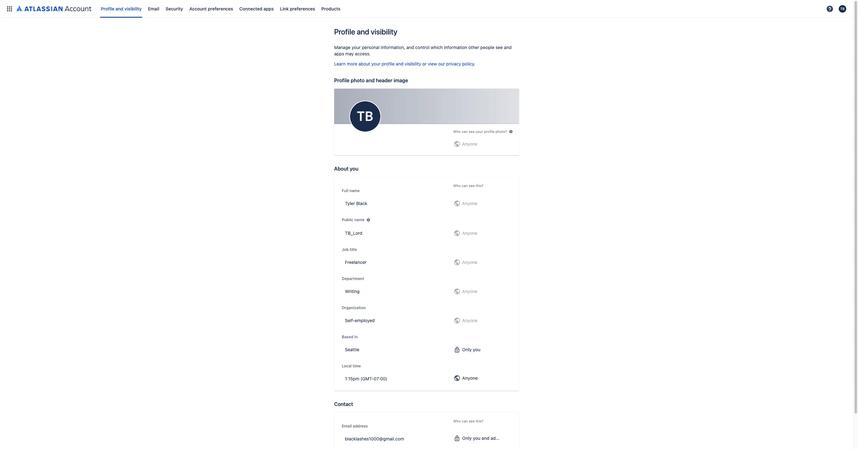 Task type: vqa. For each thing, say whether or not it's contained in the screenshot.
Anyone popup button
yes



Task type: describe. For each thing, give the bounding box(es) containing it.
people
[[481, 45, 495, 50]]

.
[[474, 61, 476, 67]]

header
[[376, 78, 393, 83]]

time
[[353, 364, 361, 369]]

other
[[469, 45, 479, 50]]

tb_lord
[[345, 231, 362, 236]]

organization
[[342, 306, 366, 311]]

email for email
[[148, 6, 159, 11]]

anyone for tyler black
[[462, 201, 478, 206]]

banner containing profile and visibility
[[0, 0, 854, 18]]

preferences for link preferences
[[290, 6, 315, 11]]

in
[[354, 335, 358, 340]]

full
[[342, 189, 349, 193]]

1 anyone from the top
[[462, 141, 478, 147]]

privacy
[[446, 61, 461, 67]]

information,
[[381, 45, 405, 50]]

blacklashes1000@gmail.com
[[345, 437, 404, 442]]

anyone for tb_lord
[[462, 231, 478, 236]]

anyone for freelancer
[[462, 260, 478, 265]]

policy
[[462, 61, 474, 67]]

2 vertical spatial profile
[[334, 78, 350, 83]]

more
[[347, 61, 357, 67]]

and inside manage profile menu element
[[116, 6, 123, 11]]

photo
[[351, 78, 365, 83]]

learn
[[334, 61, 346, 67]]

1 who from the top
[[453, 130, 461, 134]]

address
[[353, 424, 368, 429]]

information
[[444, 45, 467, 50]]

link
[[280, 6, 289, 11]]

products link
[[320, 4, 342, 14]]

view
[[428, 61, 437, 67]]

email link
[[146, 4, 161, 14]]

or
[[423, 61, 427, 67]]

based
[[342, 335, 353, 340]]

link preferences link
[[278, 4, 317, 14]]

anyone inside popup button
[[462, 376, 478, 381]]

security link
[[164, 4, 185, 14]]

2 who can see this? from the top
[[453, 420, 484, 424]]

based in
[[342, 335, 358, 340]]

image
[[394, 78, 408, 83]]

3 who from the top
[[453, 420, 461, 424]]

job
[[342, 247, 349, 252]]

security
[[166, 6, 183, 11]]

our
[[438, 61, 445, 67]]

1 vertical spatial visibility
[[371, 27, 397, 36]]

only for only you
[[462, 347, 472, 353]]

self-
[[345, 318, 355, 324]]

your for who
[[476, 130, 483, 134]]

help image
[[826, 5, 834, 13]]

1 vertical spatial profile
[[334, 27, 355, 36]]

profile inside banner
[[101, 6, 114, 11]]

job title
[[342, 247, 357, 252]]

local time
[[342, 364, 361, 369]]

manage your personal information, and control which information other people see and apps may access.
[[334, 45, 512, 56]]

view our privacy policy link
[[428, 61, 474, 67]]

(gmt-
[[361, 376, 374, 382]]

link preferences
[[280, 6, 315, 11]]

2 this? from the top
[[476, 420, 484, 424]]

manage profile menu element
[[4, 0, 825, 18]]

account
[[189, 6, 207, 11]]

you for only you
[[473, 347, 481, 353]]

profile photo and header image
[[334, 78, 408, 83]]

1 this? from the top
[[476, 184, 484, 188]]



Task type: locate. For each thing, give the bounding box(es) containing it.
your
[[352, 45, 361, 50], [372, 61, 381, 67], [476, 130, 483, 134]]

1:15pm (gmt-07:00)
[[345, 376, 387, 382]]

0 vertical spatial your
[[352, 45, 361, 50]]

connected apps
[[239, 6, 274, 11]]

public name
[[342, 218, 365, 223]]

0 horizontal spatial apps
[[264, 6, 274, 11]]

2 horizontal spatial visibility
[[405, 61, 421, 67]]

1 vertical spatial who can see this?
[[453, 420, 484, 424]]

apps down the manage at left top
[[334, 51, 344, 56]]

3 can from the top
[[462, 420, 468, 424]]

you for about you
[[350, 166, 359, 172]]

see
[[496, 45, 503, 50], [469, 130, 475, 134], [469, 184, 475, 188], [469, 420, 475, 424]]

only for only you and admins
[[462, 436, 472, 441]]

profile for photo?
[[484, 130, 495, 134]]

1 can from the top
[[462, 130, 468, 134]]

employed
[[355, 318, 375, 324]]

profile and visibility link
[[99, 4, 144, 14]]

your for learn
[[372, 61, 381, 67]]

1 horizontal spatial apps
[[334, 51, 344, 56]]

0 vertical spatial apps
[[264, 6, 274, 11]]

0 vertical spatial visibility
[[125, 6, 142, 11]]

2 who from the top
[[453, 184, 461, 188]]

0 vertical spatial name
[[350, 189, 360, 193]]

control
[[415, 45, 430, 50]]

2 preferences from the left
[[290, 6, 315, 11]]

0 horizontal spatial profile
[[382, 61, 395, 67]]

1 preferences from the left
[[208, 6, 233, 11]]

apps inside manage your personal information, and control which information other people see and apps may access.
[[334, 51, 344, 56]]

0 vertical spatial profile
[[382, 61, 395, 67]]

your right about
[[372, 61, 381, 67]]

profile
[[101, 6, 114, 11], [334, 27, 355, 36], [334, 78, 350, 83]]

2 can from the top
[[462, 184, 468, 188]]

1 vertical spatial name
[[354, 218, 365, 223]]

1 vertical spatial who
[[453, 184, 461, 188]]

contact
[[334, 402, 353, 408]]

visibility up information,
[[371, 27, 397, 36]]

visibility left or at the left top of page
[[405, 61, 421, 67]]

0 vertical spatial email
[[148, 6, 159, 11]]

name
[[350, 189, 360, 193], [354, 218, 365, 223]]

only inside 'only you' dropdown button
[[462, 347, 472, 353]]

2 horizontal spatial your
[[476, 130, 483, 134]]

anyone for self-employed
[[462, 318, 478, 324]]

about
[[334, 166, 349, 172]]

photo?
[[496, 130, 507, 134]]

0 vertical spatial profile and visibility
[[101, 6, 142, 11]]

tyler
[[345, 201, 355, 206]]

email inside manage profile menu element
[[148, 6, 159, 11]]

about you
[[334, 166, 359, 172]]

account preferences link
[[188, 4, 235, 14]]

1:15pm
[[345, 376, 360, 382]]

email for email address
[[342, 424, 352, 429]]

who
[[453, 130, 461, 134], [453, 184, 461, 188], [453, 420, 461, 424]]

writing
[[345, 289, 360, 294]]

1 only from the top
[[462, 347, 472, 353]]

freelancer
[[345, 260, 367, 265]]

only you and admins
[[462, 436, 506, 441]]

2 only from the top
[[462, 436, 472, 441]]

0 vertical spatial profile
[[101, 6, 114, 11]]

email left security on the top left of the page
[[148, 6, 159, 11]]

0 horizontal spatial your
[[352, 45, 361, 50]]

may
[[346, 51, 354, 56]]

public
[[342, 218, 353, 223]]

preferences for account preferences
[[208, 6, 233, 11]]

you for only you and admins
[[473, 436, 481, 441]]

name for public name
[[354, 218, 365, 223]]

see inside manage your personal information, and control which information other people see and apps may access.
[[496, 45, 503, 50]]

preferences
[[208, 6, 233, 11], [290, 6, 315, 11]]

apps inside connected apps link
[[264, 6, 274, 11]]

who can see your profile photo?
[[453, 130, 507, 134]]

full name
[[342, 189, 360, 193]]

0 horizontal spatial email
[[148, 6, 159, 11]]

visibility left "email" link
[[125, 6, 142, 11]]

1 vertical spatial only
[[462, 436, 472, 441]]

4 anyone from the top
[[462, 260, 478, 265]]

only inside only you and admins dropdown button
[[462, 436, 472, 441]]

self-employed
[[345, 318, 375, 324]]

0 vertical spatial this?
[[476, 184, 484, 188]]

1 horizontal spatial profile
[[484, 130, 495, 134]]

your up may
[[352, 45, 361, 50]]

local
[[342, 364, 352, 369]]

can
[[462, 130, 468, 134], [462, 184, 468, 188], [462, 420, 468, 424]]

anyone
[[462, 141, 478, 147], [462, 201, 478, 206], [462, 231, 478, 236], [462, 260, 478, 265], [462, 289, 478, 294], [462, 318, 478, 324], [462, 376, 478, 381]]

0 vertical spatial only
[[462, 347, 472, 353]]

seattle
[[345, 347, 359, 353]]

0 horizontal spatial visibility
[[125, 6, 142, 11]]

connected apps link
[[238, 4, 276, 14]]

only you and admins button
[[451, 433, 514, 445]]

name right full
[[350, 189, 360, 193]]

only you
[[462, 347, 481, 353]]

department
[[342, 277, 364, 281]]

0 horizontal spatial profile and visibility
[[101, 6, 142, 11]]

you
[[350, 166, 359, 172], [473, 347, 481, 353], [473, 436, 481, 441]]

manage
[[334, 45, 351, 50]]

0 vertical spatial who can see this?
[[453, 184, 484, 188]]

learn more about your profile and visibility link
[[334, 61, 421, 67]]

1 horizontal spatial preferences
[[290, 6, 315, 11]]

anyone for writing
[[462, 289, 478, 294]]

profile up header
[[382, 61, 395, 67]]

banner
[[0, 0, 854, 18]]

0 vertical spatial who
[[453, 130, 461, 134]]

5 anyone from the top
[[462, 289, 478, 294]]

2 vertical spatial you
[[473, 436, 481, 441]]

1 vertical spatial you
[[473, 347, 481, 353]]

only
[[462, 347, 472, 353], [462, 436, 472, 441]]

profile for and
[[382, 61, 395, 67]]

1 horizontal spatial visibility
[[371, 27, 397, 36]]

1 vertical spatial this?
[[476, 420, 484, 424]]

apps
[[264, 6, 274, 11], [334, 51, 344, 56]]

1 who can see this? from the top
[[453, 184, 484, 188]]

0 vertical spatial you
[[350, 166, 359, 172]]

you left admins at the bottom right of the page
[[473, 436, 481, 441]]

preferences right link
[[290, 6, 315, 11]]

visibility inside manage profile menu element
[[125, 6, 142, 11]]

1 horizontal spatial email
[[342, 424, 352, 429]]

1 horizontal spatial profile and visibility
[[334, 27, 397, 36]]

you up anyone popup button
[[473, 347, 481, 353]]

anyone button
[[451, 372, 514, 385]]

visibility
[[125, 6, 142, 11], [371, 27, 397, 36], [405, 61, 421, 67]]

profile
[[382, 61, 395, 67], [484, 130, 495, 134]]

who can see this?
[[453, 184, 484, 188], [453, 420, 484, 424]]

connected
[[239, 6, 262, 11]]

title
[[350, 247, 357, 252]]

this?
[[476, 184, 484, 188], [476, 420, 484, 424]]

name right 'public'
[[354, 218, 365, 223]]

black
[[356, 201, 367, 206]]

name for full name
[[350, 189, 360, 193]]

1 vertical spatial profile
[[484, 130, 495, 134]]

account preferences
[[189, 6, 233, 11]]

and inside dropdown button
[[482, 436, 490, 441]]

profile and visibility inside manage profile menu element
[[101, 6, 142, 11]]

admins
[[491, 436, 506, 441]]

personal
[[362, 45, 380, 50]]

6 anyone from the top
[[462, 318, 478, 324]]

1 vertical spatial apps
[[334, 51, 344, 56]]

7 anyone from the top
[[462, 376, 478, 381]]

0 horizontal spatial preferences
[[208, 6, 233, 11]]

your left photo?
[[476, 130, 483, 134]]

1 vertical spatial email
[[342, 424, 352, 429]]

and
[[116, 6, 123, 11], [357, 27, 369, 36], [407, 45, 414, 50], [504, 45, 512, 50], [396, 61, 404, 67], [366, 78, 375, 83], [482, 436, 490, 441]]

products
[[322, 6, 340, 11]]

your inside manage your personal information, and control which information other people see and apps may access.
[[352, 45, 361, 50]]

apps left link
[[264, 6, 274, 11]]

which
[[431, 45, 443, 50]]

1 vertical spatial profile and visibility
[[334, 27, 397, 36]]

account image
[[839, 5, 847, 13]]

you right about
[[350, 166, 359, 172]]

3 anyone from the top
[[462, 231, 478, 236]]

profile and visibility
[[101, 6, 142, 11], [334, 27, 397, 36]]

2 vertical spatial your
[[476, 130, 483, 134]]

learn more about your profile and visibility or view our privacy policy .
[[334, 61, 476, 67]]

2 vertical spatial visibility
[[405, 61, 421, 67]]

2 anyone from the top
[[462, 201, 478, 206]]

preferences right account
[[208, 6, 233, 11]]

email address
[[342, 424, 368, 429]]

tyler black
[[345, 201, 367, 206]]

access.
[[355, 51, 371, 56]]

0 vertical spatial can
[[462, 130, 468, 134]]

only you button
[[451, 344, 514, 357]]

about
[[359, 61, 370, 67]]

1 horizontal spatial your
[[372, 61, 381, 67]]

email left address
[[342, 424, 352, 429]]

2 vertical spatial can
[[462, 420, 468, 424]]

1 vertical spatial your
[[372, 61, 381, 67]]

email
[[148, 6, 159, 11], [342, 424, 352, 429]]

switch to... image
[[6, 5, 13, 13]]

profile left photo?
[[484, 130, 495, 134]]

2 vertical spatial who
[[453, 420, 461, 424]]

07:00)
[[374, 376, 387, 382]]

1 vertical spatial can
[[462, 184, 468, 188]]



